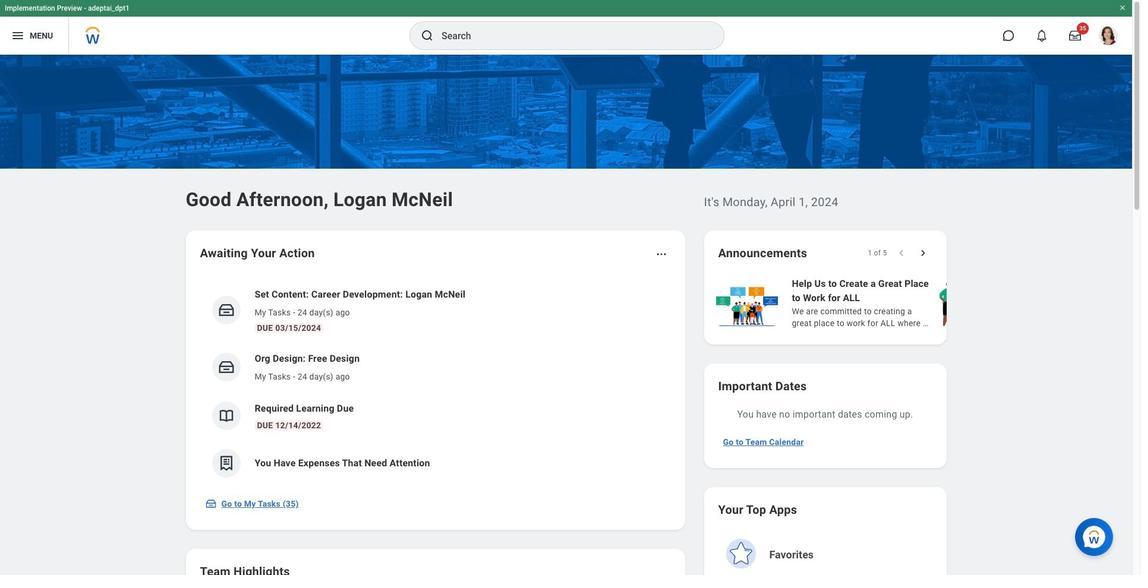Task type: describe. For each thing, give the bounding box(es) containing it.
close environment banner image
[[1119, 4, 1126, 11]]

notifications large image
[[1036, 30, 1048, 42]]

profile logan mcneil image
[[1099, 26, 1118, 48]]

justify image
[[11, 29, 25, 43]]

book open image
[[217, 407, 235, 425]]

0 horizontal spatial list
[[200, 278, 671, 487]]

chevron left small image
[[896, 247, 907, 259]]

related actions image
[[655, 248, 667, 260]]

1 inbox image from the top
[[217, 301, 235, 319]]



Task type: locate. For each thing, give the bounding box(es) containing it.
search image
[[420, 29, 435, 43]]

inbox large image
[[1069, 30, 1081, 42]]

status
[[868, 248, 887, 258]]

inbox image
[[205, 498, 217, 510]]

list
[[714, 276, 1141, 331], [200, 278, 671, 487]]

Search Workday  search field
[[442, 23, 700, 49]]

0 vertical spatial inbox image
[[217, 301, 235, 319]]

1 vertical spatial inbox image
[[217, 358, 235, 376]]

main content
[[0, 55, 1141, 575]]

2 inbox image from the top
[[217, 358, 235, 376]]

banner
[[0, 0, 1132, 55]]

chevron right small image
[[917, 247, 929, 259]]

1 horizontal spatial list
[[714, 276, 1141, 331]]

inbox image
[[217, 301, 235, 319], [217, 358, 235, 376]]

dashboard expenses image
[[217, 455, 235, 473]]



Task type: vqa. For each thing, say whether or not it's contained in the screenshot.
the bottommost 01/17/2023
no



